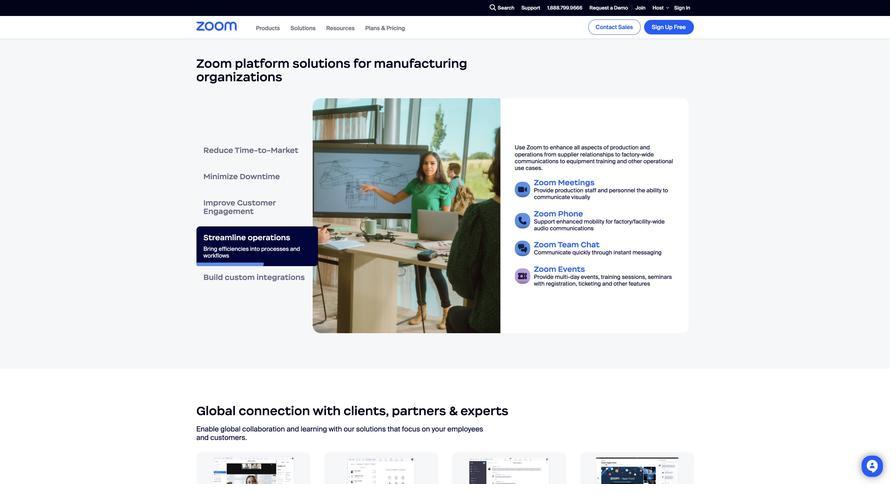 Task type: vqa. For each thing, say whether or not it's contained in the screenshot.
JOIN "button"
no



Task type: locate. For each thing, give the bounding box(es) containing it.
contact sales
[[596, 23, 633, 31]]

sign in
[[675, 5, 690, 11]]

1 vertical spatial communications
[[550, 225, 594, 232]]

and right ticketing
[[603, 281, 612, 288]]

to inside zoom meetings provide production staff and personnel the ability to communicate visually
[[663, 187, 668, 195]]

0 horizontal spatial solutions
[[293, 56, 351, 71]]

provide inside zoom events provide multi-day events, training sessions, seminars with registration, ticketing and other features
[[534, 274, 554, 281]]

integrations
[[257, 273, 305, 283]]

1 vertical spatial sign
[[652, 23, 664, 31]]

request a demo
[[590, 5, 628, 11]]

with inside "enable global collaboration and learning with our solutions that focus on your employees and customers."
[[329, 425, 342, 435]]

market
[[271, 146, 299, 155]]

0 vertical spatial training
[[596, 158, 616, 165]]

employees
[[448, 425, 483, 435]]

solutions button
[[291, 24, 316, 32]]

a
[[610, 5, 613, 11]]

operations up cases.
[[515, 151, 543, 158]]

0 horizontal spatial operations
[[248, 233, 290, 243]]

and up operational
[[640, 144, 650, 152]]

1 horizontal spatial operations
[[515, 151, 543, 158]]

contact
[[596, 23, 617, 31]]

of
[[604, 144, 609, 152]]

zoom for zoom platform solutions for manufacturing organizations
[[196, 56, 232, 71]]

audio
[[534, 225, 549, 232]]

1 vertical spatial with
[[313, 404, 341, 419]]

other left features
[[614, 281, 628, 288]]

seminars
[[648, 274, 672, 281]]

0 vertical spatial for
[[353, 56, 371, 71]]

sign up free link
[[644, 20, 694, 34]]

streamline operations image
[[313, 98, 501, 334]]

1 vertical spatial provide
[[534, 274, 554, 281]]

to down enhance
[[560, 158, 565, 165]]

provide inside zoom meetings provide production staff and personnel the ability to communicate visually
[[534, 187, 554, 195]]

& up employees
[[449, 404, 458, 419]]

1 horizontal spatial solutions
[[356, 425, 386, 435]]

1 vertical spatial production
[[555, 187, 584, 195]]

communications down use
[[515, 158, 559, 165]]

instant
[[614, 249, 632, 257]]

mobility
[[584, 218, 605, 226]]

enhanced
[[557, 218, 583, 226]]

focus
[[402, 425, 420, 435]]

multi-
[[555, 274, 571, 281]]

sales
[[618, 23, 633, 31]]

and right processes
[[290, 246, 300, 253]]

supplier
[[558, 151, 579, 158]]

production right the 'of'
[[610, 144, 639, 152]]

zoom inside zoom platform solutions for manufacturing organizations
[[196, 56, 232, 71]]

production left staff
[[555, 187, 584, 195]]

with up learning
[[313, 404, 341, 419]]

0 horizontal spatial for
[[353, 56, 371, 71]]

support link
[[518, 0, 544, 16]]

use
[[515, 165, 524, 172]]

1 provide from the top
[[534, 187, 554, 195]]

1 horizontal spatial production
[[610, 144, 639, 152]]

visually
[[572, 194, 590, 201]]

registration,
[[546, 281, 577, 288]]

factory/facility-
[[614, 218, 653, 226]]

host
[[653, 5, 664, 11]]

streamline
[[203, 233, 246, 243]]

join
[[636, 5, 646, 11]]

zoom inside zoom phone support enhanced mobility for factory/facility-wide audio communications
[[534, 209, 556, 219]]

minimize
[[203, 172, 238, 182]]

meetings
[[558, 178, 595, 188]]

0 vertical spatial production
[[610, 144, 639, 152]]

0 horizontal spatial sign
[[652, 23, 664, 31]]

0 horizontal spatial production
[[555, 187, 584, 195]]

personnel
[[609, 187, 636, 195]]

0 vertical spatial communications
[[515, 158, 559, 165]]

training down the 'of'
[[596, 158, 616, 165]]

plans & pricing link
[[365, 24, 405, 32]]

0 vertical spatial with
[[534, 281, 545, 288]]

zoom inside zoom events provide multi-day events, training sessions, seminars with registration, ticketing and other features
[[534, 265, 556, 274]]

with right zoom events icon
[[534, 281, 545, 288]]

0 vertical spatial solutions
[[293, 56, 351, 71]]

0 vertical spatial &
[[381, 24, 385, 32]]

features
[[629, 281, 650, 288]]

1 vertical spatial &
[[449, 404, 458, 419]]

1 vertical spatial solutions
[[356, 425, 386, 435]]

resources
[[326, 24, 355, 32]]

operations inside 'streamline operations bring efficiencies into processes and workflows'
[[248, 233, 290, 243]]

zoom meetings provide production staff and personnel the ability to communicate visually
[[534, 178, 668, 201]]

with left our
[[329, 425, 342, 435]]

to left enhance
[[544, 144, 549, 152]]

training
[[596, 158, 616, 165], [601, 274, 621, 281]]

efficiencies
[[219, 246, 249, 253]]

build
[[203, 273, 223, 283]]

into
[[250, 246, 260, 253]]

0 vertical spatial other
[[629, 158, 642, 165]]

zoom inside zoom meetings provide production staff and personnel the ability to communicate visually
[[534, 178, 556, 188]]

global
[[196, 404, 236, 419]]

1 horizontal spatial for
[[606, 218, 613, 226]]

customers.
[[210, 434, 247, 443]]

sign left the 'up'
[[652, 23, 664, 31]]

operations up processes
[[248, 233, 290, 243]]

use
[[515, 144, 525, 152]]

demo
[[614, 5, 628, 11]]

clients,
[[344, 404, 389, 419]]

2 provide from the top
[[534, 274, 554, 281]]

training right events,
[[601, 274, 621, 281]]

support inside zoom phone support enhanced mobility for factory/facility-wide audio communications
[[534, 218, 555, 226]]

zoom events icon image
[[515, 269, 531, 284]]

with inside zoom events provide multi-day events, training sessions, seminars with registration, ticketing and other features
[[534, 281, 545, 288]]

and right staff
[[598, 187, 608, 195]]

communications down phone
[[550, 225, 594, 232]]

and left "customers." on the left bottom of the page
[[196, 434, 209, 443]]

join link
[[632, 0, 649, 16]]

0 vertical spatial support
[[522, 5, 540, 11]]

plans & pricing
[[365, 24, 405, 32]]

factory-
[[622, 151, 642, 158]]

0 vertical spatial wide
[[642, 151, 654, 158]]

1 vertical spatial for
[[606, 218, 613, 226]]

1 horizontal spatial &
[[449, 404, 458, 419]]

1 vertical spatial training
[[601, 274, 621, 281]]

search image
[[490, 4, 496, 11]]

1 horizontal spatial sign
[[675, 5, 685, 11]]

0 horizontal spatial other
[[614, 281, 628, 288]]

&
[[381, 24, 385, 32], [449, 404, 458, 419]]

1 vertical spatial other
[[614, 281, 628, 288]]

1 horizontal spatial other
[[629, 158, 642, 165]]

training inside use zoom to enhance all aspects of production and operations from supplier relationships to factory-wide communications to equipment training and other operational use cases.
[[596, 158, 616, 165]]

zoom inside zoom team chat communicate quickly through instant messaging
[[534, 240, 556, 250]]

and inside zoom meetings provide production staff and personnel the ability to communicate visually
[[598, 187, 608, 195]]

sign for sign up free
[[652, 23, 664, 31]]

other left operational
[[629, 158, 642, 165]]

solutions inside zoom platform solutions for manufacturing organizations
[[293, 56, 351, 71]]

0 vertical spatial operations
[[515, 151, 543, 158]]

2 vertical spatial with
[[329, 425, 342, 435]]

enhance
[[550, 144, 573, 152]]

1.888.799.9666
[[547, 5, 583, 11]]

0 horizontal spatial &
[[381, 24, 385, 32]]

for inside zoom platform solutions for manufacturing organizations
[[353, 56, 371, 71]]

reduce time-to-market
[[203, 146, 299, 155]]

support right zoom phone icon on the right
[[534, 218, 555, 226]]

training inside zoom events provide multi-day events, training sessions, seminars with registration, ticketing and other features
[[601, 274, 621, 281]]

request a demo link
[[586, 0, 632, 16]]

None search field
[[464, 2, 488, 14]]

1 vertical spatial wide
[[653, 218, 665, 226]]

provide for zoom meetings
[[534, 187, 554, 195]]

custom
[[225, 273, 255, 283]]

other inside use zoom to enhance all aspects of production and operations from supplier relationships to factory-wide communications to equipment training and other operational use cases.
[[629, 158, 642, 165]]

zoom
[[196, 56, 232, 71], [527, 144, 542, 152], [534, 178, 556, 188], [534, 209, 556, 219], [534, 240, 556, 250], [534, 265, 556, 274]]

phone
[[558, 209, 583, 219]]

enable global collaboration and learning with our solutions that focus on your employees and customers.
[[196, 425, 483, 443]]

operations
[[515, 151, 543, 158], [248, 233, 290, 243]]

to right ability
[[663, 187, 668, 195]]

1 vertical spatial operations
[[248, 233, 290, 243]]

minimize downtime
[[203, 172, 280, 182]]

products button
[[256, 24, 280, 32]]

provide right zoom meetings icon
[[534, 187, 554, 195]]

relationships
[[580, 151, 614, 158]]

support right search on the top right of page
[[522, 5, 540, 11]]

and
[[640, 144, 650, 152], [617, 158, 627, 165], [598, 187, 608, 195], [290, 246, 300, 253], [603, 281, 612, 288], [287, 425, 299, 435], [196, 434, 209, 443]]

production inside use zoom to enhance all aspects of production and operations from supplier relationships to factory-wide communications to equipment training and other operational use cases.
[[610, 144, 639, 152]]

sign left in
[[675, 5, 685, 11]]

& right plans
[[381, 24, 385, 32]]

1 vertical spatial support
[[534, 218, 555, 226]]

0 vertical spatial sign
[[675, 5, 685, 11]]

provide left the multi-
[[534, 274, 554, 281]]

for inside zoom phone support enhanced mobility for factory/facility-wide audio communications
[[606, 218, 613, 226]]

0 vertical spatial provide
[[534, 187, 554, 195]]



Task type: describe. For each thing, give the bounding box(es) containing it.
that
[[388, 425, 400, 435]]

bring
[[203, 246, 217, 253]]

downtime
[[240, 172, 280, 182]]

search image
[[490, 4, 496, 11]]

global
[[221, 425, 241, 435]]

your
[[432, 425, 446, 435]]

zoom meetings link
[[534, 178, 595, 188]]

zoom for zoom events provide multi-day events, training sessions, seminars with registration, ticketing and other features
[[534, 265, 556, 274]]

global connection with clients, partners & experts
[[196, 404, 509, 419]]

through
[[592, 249, 612, 257]]

all
[[574, 144, 580, 152]]

and right relationships
[[617, 158, 627, 165]]

zoom phone link
[[534, 209, 583, 219]]

streamline operations bring efficiencies into processes and workflows
[[203, 233, 300, 260]]

ability
[[647, 187, 662, 195]]

team
[[558, 240, 579, 250]]

engagement
[[203, 207, 254, 216]]

learning
[[301, 425, 327, 435]]

resources button
[[326, 24, 355, 32]]

time-
[[235, 146, 258, 155]]

communications inside zoom phone support enhanced mobility for factory/facility-wide audio communications
[[550, 225, 594, 232]]

sign in link
[[671, 0, 694, 16]]

communications inside use zoom to enhance all aspects of production and operations from supplier relationships to factory-wide communications to equipment training and other operational use cases.
[[515, 158, 559, 165]]

reduce
[[203, 146, 233, 155]]

zoom for zoom team chat communicate quickly through instant messaging
[[534, 240, 556, 250]]

operational
[[644, 158, 673, 165]]

on
[[422, 425, 430, 435]]

manufacturing
[[374, 56, 467, 71]]

zoom phone support enhanced mobility for factory/facility-wide audio communications
[[534, 209, 665, 232]]

wide inside zoom phone support enhanced mobility for factory/facility-wide audio communications
[[653, 218, 665, 226]]

zoom team chat communicate quickly through instant messaging
[[534, 240, 662, 257]]

production inside zoom meetings provide production staff and personnel the ability to communicate visually
[[555, 187, 584, 195]]

events,
[[581, 274, 600, 281]]

pricing
[[387, 24, 405, 32]]

improve
[[203, 198, 235, 208]]

events
[[558, 265, 585, 274]]

zoom events link
[[534, 265, 585, 274]]

host button
[[649, 0, 671, 16]]

workflows
[[203, 252, 229, 260]]

other inside zoom events provide multi-day events, training sessions, seminars with registration, ticketing and other features
[[614, 281, 628, 288]]

improve customer engagement
[[203, 198, 276, 216]]

plans
[[365, 24, 380, 32]]

staff
[[585, 187, 597, 195]]

request
[[590, 5, 609, 11]]

zoom team chat link
[[534, 240, 600, 250]]

solutions
[[291, 24, 316, 32]]

day
[[570, 274, 580, 281]]

zoom platform solutions for manufacturing organizations
[[196, 56, 467, 85]]

solutions inside "enable global collaboration and learning with our solutions that focus on your employees and customers."
[[356, 425, 386, 435]]

cases.
[[526, 165, 543, 172]]

zoom inside use zoom to enhance all aspects of production and operations from supplier relationships to factory-wide communications to equipment training and other operational use cases.
[[527, 144, 542, 152]]

and left learning
[[287, 425, 299, 435]]

up
[[665, 23, 673, 31]]

sign up free
[[652, 23, 686, 31]]

to-
[[258, 146, 271, 155]]

to right the 'of'
[[615, 151, 621, 158]]

messaging
[[633, 249, 662, 257]]

customer
[[237, 198, 276, 208]]

and inside 'streamline operations bring efficiencies into processes and workflows'
[[290, 246, 300, 253]]

platform
[[235, 56, 290, 71]]

contact sales link
[[588, 19, 641, 35]]

communicate
[[534, 194, 570, 201]]

zoom logo image
[[196, 22, 237, 31]]

operations inside use zoom to enhance all aspects of production and operations from supplier relationships to factory-wide communications to equipment training and other operational use cases.
[[515, 151, 543, 158]]

organizations
[[196, 69, 282, 85]]

use zoom to enhance all aspects of production and operations from supplier relationships to factory-wide communications to equipment training and other operational use cases.
[[515, 144, 673, 172]]

our
[[344, 425, 355, 435]]

zoom for zoom phone support enhanced mobility for factory/facility-wide audio communications
[[534, 209, 556, 219]]

quickly
[[573, 249, 591, 257]]

equipment
[[567, 158, 595, 165]]

and inside zoom events provide multi-day events, training sessions, seminars with registration, ticketing and other features
[[603, 281, 612, 288]]

chat
[[581, 240, 600, 250]]

ticketing
[[579, 281, 601, 288]]

1.888.799.9666 link
[[544, 0, 586, 16]]

search
[[498, 5, 515, 11]]

zoom meetings icon image
[[515, 182, 531, 198]]

zoom events provide multi-day events, training sessions, seminars with registration, ticketing and other features
[[534, 265, 672, 288]]

zoom team chat icon image
[[515, 241, 531, 257]]

sign for sign in
[[675, 5, 685, 11]]

enable
[[196, 425, 219, 435]]

from
[[544, 151, 557, 158]]

experts
[[461, 404, 509, 419]]

wide inside use zoom to enhance all aspects of production and operations from supplier relationships to factory-wide communications to equipment training and other operational use cases.
[[642, 151, 654, 158]]

communicate
[[534, 249, 571, 257]]

provide for zoom events
[[534, 274, 554, 281]]

processes
[[261, 246, 289, 253]]

in
[[686, 5, 690, 11]]

aspects
[[581, 144, 602, 152]]

connection
[[239, 404, 310, 419]]

zoom phone icon image
[[515, 213, 531, 229]]

partners
[[392, 404, 446, 419]]

zoom for zoom meetings provide production staff and personnel the ability to communicate visually
[[534, 178, 556, 188]]



